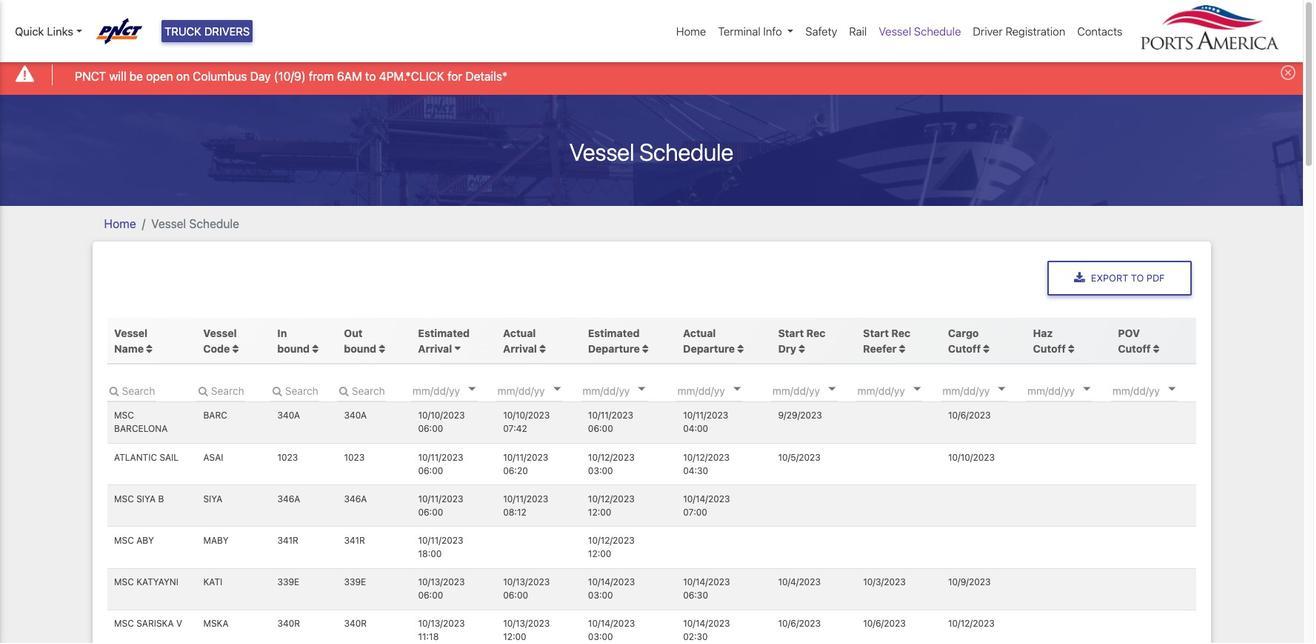 Task type: describe. For each thing, give the bounding box(es) containing it.
10/13/2023 11:18
[[418, 619, 465, 643]]

1 open calendar image from the left
[[554, 388, 561, 391]]

mm/dd/yy field for second open calendar icon
[[581, 379, 670, 402]]

actual arrival
[[503, 327, 537, 355]]

truck drivers
[[165, 24, 250, 38]]

v
[[176, 619, 182, 630]]

msc aby
[[114, 535, 154, 546]]

10/12/2023 for 1023
[[588, 452, 635, 463]]

12:00 inside 10/13/2023 12:00
[[503, 632, 527, 643]]

04:00
[[684, 424, 709, 435]]

export to pdf link
[[1048, 261, 1192, 296]]

day
[[250, 69, 271, 83]]

export to pdf
[[1092, 273, 1166, 284]]

columbus
[[193, 69, 247, 83]]

11:18
[[418, 632, 439, 643]]

10/11/2023 up 08:12
[[503, 494, 549, 505]]

msc barcelona
[[114, 410, 168, 435]]

10/12/2023 04:30
[[684, 452, 730, 476]]

pnct
[[75, 69, 106, 83]]

vessel name
[[114, 327, 148, 355]]

for
[[448, 69, 463, 83]]

start rec dry
[[779, 327, 826, 355]]

bound for in
[[278, 342, 310, 355]]

haz
[[1034, 327, 1054, 339]]

10/11/2023 up 06:20
[[503, 452, 549, 463]]

07:00
[[684, 507, 708, 518]]

to
[[365, 69, 376, 83]]

10/12/2023 03:00
[[588, 452, 635, 476]]

1 10/13/2023 06:00 from the left
[[418, 577, 465, 601]]

1 vertical spatial home link
[[104, 217, 136, 230]]

10/12/2023 12:00 for 10/11/2023 18:00
[[588, 535, 635, 560]]

terminal info
[[719, 24, 783, 38]]

0 vertical spatial home
[[677, 24, 707, 38]]

1 341r from the left
[[278, 535, 299, 546]]

10/11/2023 up 10/11/2023 18:00
[[418, 494, 464, 505]]

estimated departure
[[588, 327, 640, 355]]

1 340a from the left
[[278, 410, 300, 421]]

1 346a from the left
[[278, 494, 300, 505]]

barc
[[203, 410, 227, 421]]

terminal
[[719, 24, 761, 38]]

mm/dd/yy field for second open calendar icon from the right
[[857, 379, 946, 402]]

10/3/2023
[[864, 577, 906, 588]]

on
[[176, 69, 190, 83]]

08:12
[[503, 507, 527, 518]]

cutoff for haz
[[1034, 342, 1067, 355]]

b
[[158, 494, 164, 505]]

2 open calendar image from the left
[[639, 388, 646, 391]]

cargo
[[949, 327, 980, 339]]

sail
[[160, 452, 179, 463]]

06:30
[[684, 590, 709, 601]]

open
[[146, 69, 173, 83]]

2 horizontal spatial 10/10/2023
[[949, 452, 996, 463]]

msc sariska v
[[114, 619, 182, 630]]

rec for start rec dry
[[807, 327, 826, 339]]

name
[[114, 342, 144, 355]]

10/14/2023 for 10/11/2023 08:12
[[684, 494, 730, 505]]

links
[[47, 24, 73, 38]]

truck drivers link
[[162, 20, 253, 43]]

10/11/2023 04:00
[[684, 410, 729, 435]]

export
[[1092, 273, 1129, 284]]

1 open calendar image from the left
[[468, 388, 476, 391]]

4 open calendar image from the left
[[829, 388, 836, 391]]

pov cutoff
[[1119, 327, 1152, 355]]

2 open calendar image from the left
[[1084, 388, 1091, 391]]

10/10/2023 for 06:00
[[418, 410, 465, 421]]

mm/dd/yy field for 1st open calendar icon from the left
[[411, 379, 500, 402]]

sariska
[[137, 619, 174, 630]]

10/9/2023
[[949, 577, 991, 588]]

6 open calendar image from the left
[[999, 388, 1006, 391]]

to
[[1132, 273, 1145, 284]]

in bound
[[278, 327, 313, 355]]

aby
[[137, 535, 154, 546]]

start rec reefer
[[864, 327, 911, 355]]

msc for msc sariska v
[[114, 619, 134, 630]]

quick links
[[15, 24, 73, 38]]

be
[[130, 69, 143, 83]]

10/10/2023 06:00
[[418, 410, 465, 435]]

10/14/2023 03:00 for 10/13/2023 12:00
[[588, 619, 635, 643]]

download image
[[1075, 272, 1086, 284]]

departure for estimated
[[588, 342, 640, 355]]

out
[[344, 327, 363, 339]]

msc siya b
[[114, 494, 164, 505]]

10/14/2023 for 10/13/2023 06:00
[[684, 577, 730, 588]]

0 horizontal spatial 10/6/2023
[[779, 619, 821, 630]]

will
[[109, 69, 126, 83]]

katyayni
[[137, 577, 179, 588]]

pnct will be open on columbus day (10/9) from 6am to 4pm.*click for details* link
[[75, 67, 508, 85]]

rec for start rec reefer
[[892, 327, 911, 339]]

msc for msc katyayni
[[114, 577, 134, 588]]

02:30
[[684, 632, 708, 643]]

details*
[[466, 69, 508, 83]]

mm/dd/yy field for first open calendar icon from right
[[942, 379, 1031, 402]]

terminal info link
[[713, 17, 800, 46]]

actual for actual departure
[[684, 327, 716, 339]]

5 open calendar image from the left
[[914, 388, 921, 391]]

06:00 for 10/13/2023 06:00
[[418, 590, 444, 601]]

10/11/2023 06:00 for 10/11/2023 08:12
[[418, 494, 464, 518]]

10/4/2023
[[779, 577, 821, 588]]

reefer
[[864, 342, 897, 355]]

mm/dd/yy field for fourth open calendar icon from left
[[772, 379, 861, 402]]

04:30
[[684, 465, 709, 476]]

truck
[[165, 24, 202, 38]]

info
[[764, 24, 783, 38]]

quick
[[15, 24, 44, 38]]

10/11/2023 08:12
[[503, 494, 549, 518]]

in
[[278, 327, 287, 339]]

mska
[[203, 619, 229, 630]]

06:00 for 10/10/2023 07:42
[[418, 424, 444, 435]]

cargo cutoff
[[949, 327, 981, 355]]

3 open calendar image from the left
[[1169, 388, 1176, 391]]



Task type: locate. For each thing, give the bounding box(es) containing it.
mm/dd/yy field
[[411, 379, 500, 402], [496, 379, 585, 402], [581, 379, 670, 402], [676, 379, 765, 402], [772, 379, 861, 402], [857, 379, 946, 402], [942, 379, 1031, 402], [1027, 379, 1116, 402], [1112, 379, 1201, 402]]

1 03:00 from the top
[[588, 465, 613, 476]]

mm/dd/yy field up 10/10/2023 06:00
[[411, 379, 500, 402]]

06:20
[[503, 465, 528, 476]]

mm/dd/yy field down reefer
[[857, 379, 946, 402]]

mm/dd/yy field down estimated departure
[[581, 379, 670, 402]]

2 vertical spatial 12:00
[[503, 632, 527, 643]]

msc for msc aby
[[114, 535, 134, 546]]

10/11/2023 06:20
[[503, 452, 549, 476]]

0 horizontal spatial 346a
[[278, 494, 300, 505]]

1 horizontal spatial estimated
[[588, 327, 640, 339]]

actual for actual arrival
[[503, 327, 536, 339]]

msc inside 'msc barcelona'
[[114, 410, 134, 421]]

rec inside start rec dry
[[807, 327, 826, 339]]

1 vertical spatial 03:00
[[588, 590, 613, 601]]

10/14/2023
[[684, 494, 730, 505], [588, 577, 635, 588], [684, 577, 730, 588], [588, 619, 635, 630], [684, 619, 730, 630]]

9 mm/dd/yy field from the left
[[1112, 379, 1201, 402]]

2 340r from the left
[[344, 619, 367, 630]]

10/14/2023 06:30
[[684, 577, 730, 601]]

0 horizontal spatial rec
[[807, 327, 826, 339]]

msc katyayni
[[114, 577, 179, 588]]

0 horizontal spatial bound
[[278, 342, 310, 355]]

1 horizontal spatial start
[[864, 327, 889, 339]]

1 horizontal spatial 341r
[[344, 535, 365, 546]]

1 vertical spatial vessel schedule
[[570, 138, 734, 166]]

2 msc from the top
[[114, 494, 134, 505]]

1 vertical spatial 10/11/2023 06:00
[[418, 452, 464, 476]]

bound for out
[[344, 342, 377, 355]]

2 vertical spatial 10/11/2023 06:00
[[418, 494, 464, 518]]

safety link
[[800, 17, 844, 46]]

1 horizontal spatial 346a
[[344, 494, 367, 505]]

1 horizontal spatial 339e
[[344, 577, 366, 588]]

mm/dd/yy field up "10/10/2023 07:42"
[[496, 379, 585, 402]]

2 actual from the left
[[684, 327, 716, 339]]

1 horizontal spatial 10/10/2023
[[503, 410, 550, 421]]

1 horizontal spatial open calendar image
[[1084, 388, 1091, 391]]

rec left start rec reefer
[[807, 327, 826, 339]]

1 cutoff from the left
[[949, 342, 981, 355]]

open calendar image
[[468, 388, 476, 391], [639, 388, 646, 391], [734, 388, 741, 391], [829, 388, 836, 391], [914, 388, 921, 391], [999, 388, 1006, 391]]

departure
[[588, 342, 640, 355], [684, 342, 735, 355]]

3 msc from the top
[[114, 535, 134, 546]]

mm/dd/yy field down haz cutoff
[[1027, 379, 1116, 402]]

12:00 for 10/11/2023 06:00
[[588, 507, 612, 518]]

3 open calendar image from the left
[[734, 388, 741, 391]]

0 horizontal spatial departure
[[588, 342, 640, 355]]

346a
[[278, 494, 300, 505], [344, 494, 367, 505]]

10/10/2023 for 07:42
[[503, 410, 550, 421]]

1 horizontal spatial 340r
[[344, 619, 367, 630]]

1 horizontal spatial rec
[[892, 327, 911, 339]]

2 vertical spatial 03:00
[[588, 632, 613, 643]]

0 horizontal spatial 341r
[[278, 535, 299, 546]]

arrival
[[418, 342, 452, 355], [503, 342, 537, 355]]

0 horizontal spatial 10/10/2023
[[418, 410, 465, 421]]

2 estimated from the left
[[588, 327, 640, 339]]

cutoff for cargo
[[949, 342, 981, 355]]

7 mm/dd/yy field from the left
[[942, 379, 1031, 402]]

actual inside actual departure
[[684, 327, 716, 339]]

0 horizontal spatial home link
[[104, 217, 136, 230]]

10/12/2023 for 341r
[[588, 535, 635, 546]]

1 339e from the left
[[278, 577, 300, 588]]

registration
[[1006, 24, 1066, 38]]

03:00 for 10/11/2023 06:20
[[588, 465, 613, 476]]

1 10/12/2023 12:00 from the top
[[588, 494, 635, 518]]

10/12/2023 12:00
[[588, 494, 635, 518], [588, 535, 635, 560]]

2 03:00 from the top
[[588, 590, 613, 601]]

1 horizontal spatial home
[[677, 24, 707, 38]]

1 msc from the top
[[114, 410, 134, 421]]

1 start from the left
[[779, 327, 804, 339]]

1 horizontal spatial departure
[[684, 342, 735, 355]]

2 341r from the left
[[344, 535, 365, 546]]

schedule
[[915, 24, 962, 38], [640, 138, 734, 166], [189, 217, 239, 230]]

0 vertical spatial home link
[[671, 17, 713, 46]]

start up reefer
[[864, 327, 889, 339]]

1 actual from the left
[[503, 327, 536, 339]]

2 siya from the left
[[203, 494, 223, 505]]

1 1023 from the left
[[278, 452, 298, 463]]

driver
[[974, 24, 1003, 38]]

mm/dd/yy field for 3rd open calendar image from right
[[496, 379, 585, 402]]

arrival for estimated arrival
[[418, 342, 452, 355]]

1 vertical spatial 12:00
[[588, 549, 612, 560]]

06:00
[[418, 424, 444, 435], [588, 424, 614, 435], [418, 465, 444, 476], [418, 507, 444, 518], [418, 590, 444, 601], [503, 590, 529, 601]]

8 mm/dd/yy field from the left
[[1027, 379, 1116, 402]]

mm/dd/yy field down cargo cutoff
[[942, 379, 1031, 402]]

10/11/2023 06:00 up 10/11/2023 18:00
[[418, 494, 464, 518]]

341r
[[278, 535, 299, 546], [344, 535, 365, 546]]

safety
[[806, 24, 838, 38]]

2 mm/dd/yy field from the left
[[496, 379, 585, 402]]

0 horizontal spatial schedule
[[189, 217, 239, 230]]

driver registration
[[974, 24, 1066, 38]]

vessel schedule
[[879, 24, 962, 38], [570, 138, 734, 166], [151, 217, 239, 230]]

estimated arrival
[[418, 327, 470, 355]]

1 horizontal spatial home link
[[671, 17, 713, 46]]

10/12/2023 for 346a
[[588, 494, 635, 505]]

quick links link
[[15, 23, 82, 40]]

10/14/2023 03:00 for 10/13/2023 06:00
[[588, 577, 635, 601]]

2 339e from the left
[[344, 577, 366, 588]]

mm/dd/yy field up 9/29/2023
[[772, 379, 861, 402]]

1 estimated from the left
[[418, 327, 470, 339]]

1 horizontal spatial cutoff
[[1034, 342, 1067, 355]]

10/11/2023 06:00 for 10/11/2023 06:20
[[418, 452, 464, 476]]

06:00 for 10/11/2023 08:12
[[418, 507, 444, 518]]

1 horizontal spatial 340a
[[344, 410, 367, 421]]

1 horizontal spatial 10/6/2023
[[864, 619, 906, 630]]

10/11/2023 up 18:00
[[418, 535, 464, 546]]

10/11/2023 down 10/10/2023 06:00
[[418, 452, 464, 463]]

10/13/2023
[[418, 577, 465, 588], [503, 577, 550, 588], [418, 619, 465, 630], [503, 619, 550, 630]]

1 bound from the left
[[278, 342, 310, 355]]

10/10/2023
[[418, 410, 465, 421], [503, 410, 550, 421], [949, 452, 996, 463]]

close image
[[1282, 65, 1296, 80]]

msc up the barcelona
[[114, 410, 134, 421]]

bound inside in bound
[[278, 342, 310, 355]]

msc for msc siya b
[[114, 494, 134, 505]]

2 arrival from the left
[[503, 342, 537, 355]]

pov
[[1119, 327, 1141, 339]]

from
[[309, 69, 334, 83]]

msc left b
[[114, 494, 134, 505]]

code
[[203, 342, 230, 355]]

5 mm/dd/yy field from the left
[[772, 379, 861, 402]]

1 arrival from the left
[[418, 342, 452, 355]]

10/13/2023 12:00
[[503, 619, 550, 643]]

18:00
[[418, 549, 442, 560]]

0 vertical spatial schedule
[[915, 24, 962, 38]]

10/13/2023 06:00 up 10/13/2023 12:00
[[503, 577, 550, 601]]

0 vertical spatial 10/12/2023 12:00
[[588, 494, 635, 518]]

2 340a from the left
[[344, 410, 367, 421]]

6am
[[337, 69, 362, 83]]

0 vertical spatial vessel schedule
[[879, 24, 962, 38]]

2 horizontal spatial open calendar image
[[1169, 388, 1176, 391]]

0 horizontal spatial 10/13/2023 06:00
[[418, 577, 465, 601]]

home
[[677, 24, 707, 38], [104, 217, 136, 230]]

2 horizontal spatial cutoff
[[1119, 342, 1152, 355]]

cutoff for pov
[[1119, 342, 1152, 355]]

start inside start rec dry
[[779, 327, 804, 339]]

0 horizontal spatial home
[[104, 217, 136, 230]]

open calendar image
[[554, 388, 561, 391], [1084, 388, 1091, 391], [1169, 388, 1176, 391]]

1 horizontal spatial vessel schedule
[[570, 138, 734, 166]]

siya down asai
[[203, 494, 223, 505]]

1 vertical spatial home
[[104, 217, 136, 230]]

10/14/2023 03:00
[[588, 577, 635, 601], [588, 619, 635, 643]]

2 start from the left
[[864, 327, 889, 339]]

4 mm/dd/yy field from the left
[[676, 379, 765, 402]]

0 horizontal spatial 340a
[[278, 410, 300, 421]]

rail
[[850, 24, 867, 38]]

dry
[[779, 342, 797, 355]]

2 horizontal spatial 10/6/2023
[[949, 410, 991, 421]]

atlantic sail
[[114, 452, 179, 463]]

1 horizontal spatial actual
[[684, 327, 716, 339]]

1 siya from the left
[[137, 494, 156, 505]]

cutoff down cargo
[[949, 342, 981, 355]]

arrival inside 'estimated arrival'
[[418, 342, 452, 355]]

start for dry
[[779, 327, 804, 339]]

4 msc from the top
[[114, 577, 134, 588]]

asai
[[203, 452, 223, 463]]

2 rec from the left
[[892, 327, 911, 339]]

4pm.*click
[[379, 69, 445, 83]]

10/12/2023
[[588, 452, 635, 463], [684, 452, 730, 463], [588, 494, 635, 505], [588, 535, 635, 546], [949, 619, 995, 630]]

start for reefer
[[864, 327, 889, 339]]

mm/dd/yy field up 10/11/2023 04:00
[[676, 379, 765, 402]]

3 mm/dd/yy field from the left
[[581, 379, 670, 402]]

2 10/12/2023 12:00 from the top
[[588, 535, 635, 560]]

rec up reefer
[[892, 327, 911, 339]]

0 horizontal spatial open calendar image
[[554, 388, 561, 391]]

mm/dd/yy field for third open calendar icon from left
[[676, 379, 765, 402]]

3 cutoff from the left
[[1119, 342, 1152, 355]]

03:00 for 10/13/2023 06:00
[[588, 590, 613, 601]]

1 vertical spatial 10/12/2023 12:00
[[588, 535, 635, 560]]

10/13/2023 06:00
[[418, 577, 465, 601], [503, 577, 550, 601]]

0 vertical spatial 12:00
[[588, 507, 612, 518]]

2 346a from the left
[[344, 494, 367, 505]]

0 horizontal spatial 339e
[[278, 577, 300, 588]]

03:00 for 10/13/2023 12:00
[[588, 632, 613, 643]]

departure for actual
[[684, 342, 735, 355]]

bound down in
[[278, 342, 310, 355]]

10/14/2023 for 10/13/2023 12:00
[[684, 619, 730, 630]]

1 rec from the left
[[807, 327, 826, 339]]

2 10/14/2023 03:00 from the top
[[588, 619, 635, 643]]

1 horizontal spatial 1023
[[344, 452, 365, 463]]

arrival for actual arrival
[[503, 342, 537, 355]]

1 vertical spatial 10/14/2023 03:00
[[588, 619, 635, 643]]

1023
[[278, 452, 298, 463], [344, 452, 365, 463]]

bound down the out
[[344, 342, 377, 355]]

contacts
[[1078, 24, 1123, 38]]

msc left aby
[[114, 535, 134, 546]]

1 departure from the left
[[588, 342, 640, 355]]

pnct will be open on columbus day (10/9) from 6am to 4pm.*click for details* alert
[[0, 55, 1304, 95]]

mm/dd/yy field for 2nd open calendar image from left
[[1027, 379, 1116, 402]]

2 10/13/2023 06:00 from the left
[[503, 577, 550, 601]]

0 vertical spatial 10/11/2023 06:00
[[588, 410, 634, 435]]

2 horizontal spatial schedule
[[915, 24, 962, 38]]

vessel code
[[203, 327, 237, 355]]

driver registration link
[[968, 17, 1072, 46]]

10/11/2023 up 04:00
[[684, 410, 729, 421]]

0 horizontal spatial start
[[779, 327, 804, 339]]

06:00 for 10/11/2023 06:20
[[418, 465, 444, 476]]

9/29/2023
[[779, 410, 823, 421]]

2 bound from the left
[[344, 342, 377, 355]]

cutoff down pov
[[1119, 342, 1152, 355]]

1 horizontal spatial siya
[[203, 494, 223, 505]]

12:00 for 10/11/2023 18:00
[[588, 549, 612, 560]]

2 vertical spatial schedule
[[189, 217, 239, 230]]

0 horizontal spatial actual
[[503, 327, 536, 339]]

estimated for departure
[[588, 327, 640, 339]]

10/11/2023 18:00
[[418, 535, 464, 560]]

msc for msc barcelona
[[114, 410, 134, 421]]

vessel schedule link
[[873, 17, 968, 46]]

2 departure from the left
[[684, 342, 735, 355]]

3 03:00 from the top
[[588, 632, 613, 643]]

actual departure
[[684, 327, 735, 355]]

start inside start rec reefer
[[864, 327, 889, 339]]

mm/dd/yy field down pov cutoff
[[1112, 379, 1201, 402]]

6 mm/dd/yy field from the left
[[857, 379, 946, 402]]

10/11/2023 up 10/12/2023 03:00
[[588, 410, 634, 421]]

0 vertical spatial 03:00
[[588, 465, 613, 476]]

None field
[[107, 379, 156, 402], [196, 379, 245, 402], [270, 379, 319, 402], [337, 379, 386, 402], [107, 379, 156, 402], [196, 379, 245, 402], [270, 379, 319, 402], [337, 379, 386, 402]]

10/13/2023 06:00 down 18:00
[[418, 577, 465, 601]]

pnct will be open on columbus day (10/9) from 6am to 4pm.*click for details*
[[75, 69, 508, 83]]

10/14/2023 02:30
[[684, 619, 730, 643]]

0 horizontal spatial cutoff
[[949, 342, 981, 355]]

maby
[[203, 535, 229, 546]]

10/10/2023 07:42
[[503, 410, 550, 435]]

10/14/2023 07:00
[[684, 494, 730, 518]]

mm/dd/yy field for third open calendar image from left
[[1112, 379, 1201, 402]]

haz cutoff
[[1034, 327, 1067, 355]]

2 cutoff from the left
[[1034, 342, 1067, 355]]

1 vertical spatial schedule
[[640, 138, 734, 166]]

1 horizontal spatial 10/13/2023 06:00
[[503, 577, 550, 601]]

estimated for arrival
[[418, 327, 470, 339]]

10/5/2023
[[779, 452, 821, 463]]

cutoff down haz
[[1034, 342, 1067, 355]]

1 340r from the left
[[278, 619, 300, 630]]

0 horizontal spatial siya
[[137, 494, 156, 505]]

0 horizontal spatial 340r
[[278, 619, 300, 630]]

07:42
[[503, 424, 528, 435]]

5 msc from the top
[[114, 619, 134, 630]]

(10/9)
[[274, 69, 306, 83]]

1 horizontal spatial schedule
[[640, 138, 734, 166]]

msc left "katyayni"
[[114, 577, 134, 588]]

2 vertical spatial vessel schedule
[[151, 217, 239, 230]]

03:00 inside 10/12/2023 03:00
[[588, 465, 613, 476]]

bound inside out bound
[[344, 342, 377, 355]]

estimated inside estimated departure
[[588, 327, 640, 339]]

10/11/2023 06:00
[[588, 410, 634, 435], [418, 452, 464, 476], [418, 494, 464, 518]]

0 vertical spatial 10/14/2023 03:00
[[588, 577, 635, 601]]

340r
[[278, 619, 300, 630], [344, 619, 367, 630]]

actual inside actual arrival
[[503, 327, 536, 339]]

msc
[[114, 410, 134, 421], [114, 494, 134, 505], [114, 535, 134, 546], [114, 577, 134, 588], [114, 619, 134, 630]]

start up dry
[[779, 327, 804, 339]]

06:00 inside 10/10/2023 06:00
[[418, 424, 444, 435]]

10/12/2023 12:00 for 10/11/2023 06:00
[[588, 494, 635, 518]]

msc left sariska
[[114, 619, 134, 630]]

0 horizontal spatial vessel schedule
[[151, 217, 239, 230]]

1 horizontal spatial bound
[[344, 342, 377, 355]]

2 horizontal spatial vessel schedule
[[879, 24, 962, 38]]

0 horizontal spatial 1023
[[278, 452, 298, 463]]

siya
[[137, 494, 156, 505], [203, 494, 223, 505]]

0 horizontal spatial arrival
[[418, 342, 452, 355]]

1 mm/dd/yy field from the left
[[411, 379, 500, 402]]

1 10/14/2023 03:00 from the top
[[588, 577, 635, 601]]

10/11/2023 06:00 up 10/12/2023 03:00
[[588, 410, 634, 435]]

1 horizontal spatial arrival
[[503, 342, 537, 355]]

0 horizontal spatial estimated
[[418, 327, 470, 339]]

barcelona
[[114, 424, 168, 435]]

contacts link
[[1072, 17, 1129, 46]]

siya left b
[[137, 494, 156, 505]]

10/11/2023 06:00 down 10/10/2023 06:00
[[418, 452, 464, 476]]

2 1023 from the left
[[344, 452, 365, 463]]

rec inside start rec reefer
[[892, 327, 911, 339]]



Task type: vqa. For each thing, say whether or not it's contained in the screenshot.
Up
no



